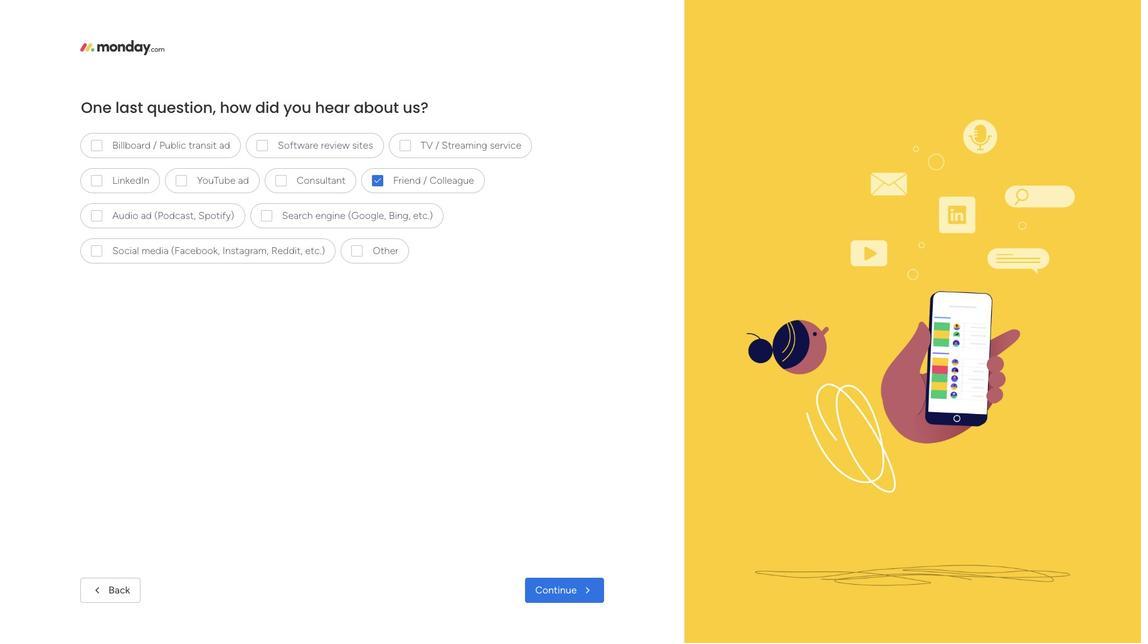 Task type: describe. For each thing, give the bounding box(es) containing it.
friend / colleague
[[393, 174, 474, 186]]

search
[[282, 210, 313, 221]]

audio ad (podcast, spotify)
[[112, 210, 234, 221]]

youtube
[[197, 174, 236, 186]]

back
[[109, 584, 130, 596]]

continue button
[[525, 578, 605, 603]]

colleague
[[430, 174, 474, 186]]

review
[[321, 139, 350, 151]]

consultant button
[[265, 168, 356, 193]]

ad for audio ad (podcast, spotify)
[[141, 210, 152, 221]]

one last question, how did you hear about us?
[[81, 97, 429, 118]]

friend / colleague button
[[361, 168, 485, 193]]

(podcast,
[[154, 210, 196, 221]]

instagram,
[[223, 245, 269, 257]]

public
[[159, 139, 186, 151]]

tv
[[421, 139, 433, 151]]

/ for billboard
[[153, 139, 157, 151]]

service
[[490, 139, 522, 151]]

logo image
[[80, 40, 165, 55]]

(google,
[[348, 210, 386, 221]]

question,
[[147, 97, 216, 118]]

other button
[[341, 238, 409, 264]]

streaming
[[442, 139, 487, 151]]

linkedin
[[112, 174, 149, 186]]

transit
[[189, 139, 217, 151]]

how
[[220, 97, 251, 118]]

search engine (google, bing, etc.)
[[282, 210, 433, 221]]

did
[[255, 97, 280, 118]]

ad inside button
[[219, 139, 230, 151]]

continue
[[535, 584, 577, 596]]

youtube ad
[[197, 174, 249, 186]]

tv / streaming service button
[[389, 133, 532, 158]]

software review sites
[[278, 139, 373, 151]]

social media (facebook, instagram, reddit, etc.) button
[[80, 238, 336, 264]]

youtube ad button
[[165, 168, 260, 193]]

engine
[[315, 210, 346, 221]]

bing,
[[389, 210, 411, 221]]

last
[[115, 97, 143, 118]]

software
[[278, 139, 318, 151]]



Task type: locate. For each thing, give the bounding box(es) containing it.
ad for youtube ad
[[238, 174, 249, 186]]

1 horizontal spatial /
[[423, 174, 427, 186]]

spotify)
[[198, 210, 234, 221]]

audio
[[112, 210, 138, 221]]

0 vertical spatial etc.)
[[413, 210, 433, 221]]

0 horizontal spatial /
[[153, 139, 157, 151]]

0 vertical spatial ad
[[219, 139, 230, 151]]

social media (facebook, instagram, reddit, etc.)
[[112, 245, 325, 257]]

audio ad (podcast, spotify) button
[[80, 203, 245, 228]]

ad right youtube at the top left
[[238, 174, 249, 186]]

1 horizontal spatial etc.)
[[413, 210, 433, 221]]

/ right tv
[[436, 139, 439, 151]]

/
[[153, 139, 157, 151], [436, 139, 439, 151], [423, 174, 427, 186]]

how did you hear about us? image
[[685, 0, 1141, 643]]

2 horizontal spatial ad
[[238, 174, 249, 186]]

etc.)
[[413, 210, 433, 221], [305, 245, 325, 257]]

reddit,
[[271, 245, 303, 257]]

social
[[112, 245, 139, 257]]

/ for tv
[[436, 139, 439, 151]]

etc.) right "reddit,"
[[305, 245, 325, 257]]

search engine (google, bing, etc.) button
[[250, 203, 444, 228]]

hear
[[315, 97, 350, 118]]

ad inside "button"
[[141, 210, 152, 221]]

software review sites button
[[246, 133, 384, 158]]

tv / streaming service
[[421, 139, 522, 151]]

ad right the transit
[[219, 139, 230, 151]]

linkedin button
[[80, 168, 160, 193]]

2 horizontal spatial /
[[436, 139, 439, 151]]

ad inside button
[[238, 174, 249, 186]]

1 vertical spatial etc.)
[[305, 245, 325, 257]]

(facebook,
[[171, 245, 220, 257]]

billboard / public transit ad button
[[80, 133, 241, 158]]

1 horizontal spatial ad
[[219, 139, 230, 151]]

billboard / public transit ad
[[112, 139, 230, 151]]

one
[[81, 97, 112, 118]]

billboard
[[112, 139, 151, 151]]

ad
[[219, 139, 230, 151], [238, 174, 249, 186], [141, 210, 152, 221]]

other
[[373, 245, 399, 257]]

0 horizontal spatial ad
[[141, 210, 152, 221]]

media
[[142, 245, 169, 257]]

etc.) right bing,
[[413, 210, 433, 221]]

back button
[[80, 578, 141, 603]]

0 horizontal spatial etc.)
[[305, 245, 325, 257]]

friend
[[393, 174, 421, 186]]

about
[[354, 97, 399, 118]]

you
[[283, 97, 311, 118]]

sites
[[352, 139, 373, 151]]

ad right audio
[[141, 210, 152, 221]]

/ for friend
[[423, 174, 427, 186]]

consultant
[[297, 174, 346, 186]]

/ left public
[[153, 139, 157, 151]]

1 vertical spatial ad
[[238, 174, 249, 186]]

us?
[[403, 97, 429, 118]]

/ right friend
[[423, 174, 427, 186]]

2 vertical spatial ad
[[141, 210, 152, 221]]



Task type: vqa. For each thing, say whether or not it's contained in the screenshot.
LinkedIn button
yes



